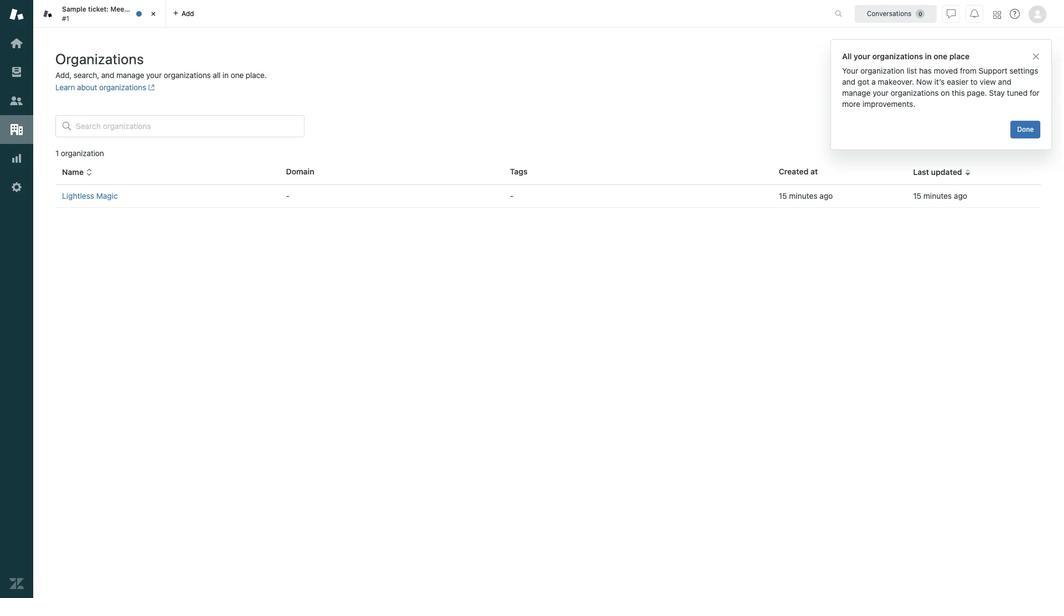 Task type: vqa. For each thing, say whether or not it's contained in the screenshot.
Customer within the SECONDARY element
no



Task type: describe. For each thing, give the bounding box(es) containing it.
#1
[[62, 14, 69, 22]]

stay
[[990, 88, 1006, 98]]

2 15 from the left
[[914, 191, 922, 201]]

bulk import button
[[893, 52, 964, 74]]

place
[[950, 52, 970, 61]]

a
[[872, 77, 876, 86]]

done button
[[1011, 121, 1041, 139]]

learn about organizations link
[[55, 83, 155, 92]]

tabs tab list
[[33, 0, 824, 28]]

get started image
[[9, 36, 24, 50]]

done
[[1018, 125, 1034, 134]]

1 horizontal spatial and
[[843, 77, 856, 86]]

one inside all your organizations in one place your organization list has moved from support settings and got a makeover. now it's easier to view and manage your organizations on this page. stay tuned for more improvements.
[[934, 52, 948, 61]]

add organization
[[978, 58, 1038, 68]]

conversations
[[867, 9, 912, 17]]

manage inside organizations add, search, and manage your organizations all in one place.
[[116, 70, 144, 80]]

zendesk products image
[[994, 11, 1002, 19]]

1
[[55, 148, 59, 158]]

manage inside all your organizations in one place your organization list has moved from support settings and got a makeover. now it's easier to view and manage your organizations on this page. stay tuned for more improvements.
[[843, 88, 871, 98]]

ticket
[[141, 5, 160, 13]]

tab containing sample ticket: meet the ticket
[[33, 0, 166, 28]]

organization inside all your organizations in one place your organization list has moved from support settings and got a makeover. now it's easier to view and manage your organizations on this page. stay tuned for more improvements.
[[861, 66, 905, 75]]

main element
[[0, 0, 33, 598]]

search,
[[74, 70, 99, 80]]

last
[[914, 167, 930, 177]]

to
[[971, 77, 978, 86]]

organizations inside organizations add, search, and manage your organizations all in one place.
[[164, 70, 211, 80]]

ticket:
[[88, 5, 109, 13]]

lightless magic
[[62, 191, 118, 201]]

last updated button
[[914, 167, 972, 177]]

for
[[1030, 88, 1040, 98]]

settings
[[1010, 66, 1039, 75]]

all
[[843, 52, 852, 61]]

meet
[[110, 5, 127, 13]]

all
[[213, 70, 221, 80]]

0 vertical spatial your
[[854, 52, 871, 61]]

lightless magic link
[[62, 191, 118, 201]]

your
[[843, 66, 859, 75]]

learn about organizations
[[55, 83, 146, 92]]

organizations add, search, and manage your organizations all in one place.
[[55, 50, 267, 80]]

in inside all your organizations in one place your organization list has moved from support settings and got a makeover. now it's easier to view and manage your organizations on this page. stay tuned for more improvements.
[[926, 52, 932, 61]]

import
[[919, 58, 942, 68]]

get help image
[[1011, 9, 1021, 19]]

support
[[979, 66, 1008, 75]]

from
[[961, 66, 977, 75]]

2 vertical spatial your
[[873, 88, 889, 98]]

updated
[[932, 167, 963, 177]]

this
[[952, 88, 966, 98]]

more
[[843, 99, 861, 109]]

makeover.
[[878, 77, 915, 86]]

organizations
[[55, 50, 144, 67]]

in inside organizations add, search, and manage your organizations all in one place.
[[223, 70, 229, 80]]

1 - from the left
[[286, 191, 290, 201]]

organization for 1 organization
[[61, 148, 104, 158]]



Task type: locate. For each thing, give the bounding box(es) containing it.
tuned
[[1008, 88, 1028, 98]]

1 horizontal spatial ago
[[955, 191, 968, 201]]

2 horizontal spatial your
[[873, 88, 889, 98]]

2 15 minutes ago from the left
[[914, 191, 968, 201]]

1 vertical spatial manage
[[843, 88, 871, 98]]

add organization button
[[969, 52, 1047, 74]]

1 horizontal spatial minutes
[[924, 191, 952, 201]]

place.
[[246, 70, 267, 80]]

the
[[129, 5, 139, 13]]

organization up a
[[861, 66, 905, 75]]

organizations
[[873, 52, 924, 61], [164, 70, 211, 80], [99, 83, 146, 92], [891, 88, 939, 98]]

and up 'learn about organizations' 'link'
[[101, 70, 114, 80]]

organization up tuned
[[994, 58, 1038, 68]]

1 horizontal spatial -
[[510, 191, 514, 201]]

one up moved
[[934, 52, 948, 61]]

list
[[907, 66, 918, 75]]

0 horizontal spatial organization
[[61, 148, 104, 158]]

one
[[934, 52, 948, 61], [231, 70, 244, 80]]

1 horizontal spatial your
[[854, 52, 871, 61]]

add
[[978, 58, 992, 68]]

2 ago from the left
[[955, 191, 968, 201]]

in up "has"
[[926, 52, 932, 61]]

0 horizontal spatial -
[[286, 191, 290, 201]]

last updated
[[914, 167, 963, 177]]

easier
[[947, 77, 969, 86]]

0 horizontal spatial close image
[[148, 8, 159, 19]]

moved
[[934, 66, 959, 75]]

organizations left 'all'
[[164, 70, 211, 80]]

1 horizontal spatial 15 minutes ago
[[914, 191, 968, 201]]

improvements.
[[863, 99, 916, 109]]

now
[[917, 77, 933, 86]]

got
[[858, 77, 870, 86]]

one left place.
[[231, 70, 244, 80]]

minutes
[[790, 191, 818, 201], [924, 191, 952, 201]]

0 vertical spatial in
[[926, 52, 932, 61]]

1 horizontal spatial organization
[[861, 66, 905, 75]]

0 vertical spatial one
[[934, 52, 948, 61]]

reporting image
[[9, 151, 24, 166]]

0 horizontal spatial in
[[223, 70, 229, 80]]

views image
[[9, 65, 24, 79]]

organization
[[994, 58, 1038, 68], [861, 66, 905, 75], [61, 148, 104, 158]]

0 horizontal spatial ago
[[820, 191, 833, 201]]

15
[[779, 191, 788, 201], [914, 191, 922, 201]]

manage up more
[[843, 88, 871, 98]]

ago
[[820, 191, 833, 201], [955, 191, 968, 201]]

1 horizontal spatial manage
[[843, 88, 871, 98]]

and down the your
[[843, 77, 856, 86]]

0 horizontal spatial one
[[231, 70, 244, 80]]

bulk import
[[901, 58, 942, 68]]

your inside organizations add, search, and manage your organizations all in one place.
[[146, 70, 162, 80]]

organization up name button
[[61, 148, 104, 158]]

1 minutes from the left
[[790, 191, 818, 201]]

15 minutes ago
[[779, 191, 833, 201], [914, 191, 968, 201]]

1 vertical spatial one
[[231, 70, 244, 80]]

organizations down now
[[891, 88, 939, 98]]

1 horizontal spatial in
[[926, 52, 932, 61]]

organizations image
[[9, 122, 24, 137]]

0 horizontal spatial and
[[101, 70, 114, 80]]

2 - from the left
[[510, 191, 514, 201]]

in
[[926, 52, 932, 61], [223, 70, 229, 80]]

magic
[[96, 191, 118, 201]]

(opens in a new tab) image
[[146, 84, 155, 91]]

one inside organizations add, search, and manage your organizations all in one place.
[[231, 70, 244, 80]]

on
[[941, 88, 950, 98]]

2 horizontal spatial and
[[999, 77, 1012, 86]]

-
[[286, 191, 290, 201], [510, 191, 514, 201]]

close image right the the
[[148, 8, 159, 19]]

0 horizontal spatial 15
[[779, 191, 788, 201]]

close image inside all your organizations in one place dialog
[[1032, 52, 1041, 61]]

1 horizontal spatial close image
[[1032, 52, 1041, 61]]

2 horizontal spatial organization
[[994, 58, 1038, 68]]

zendesk support image
[[9, 7, 24, 22]]

page.
[[968, 88, 988, 98]]

in right 'all'
[[223, 70, 229, 80]]

0 horizontal spatial manage
[[116, 70, 144, 80]]

0 horizontal spatial your
[[146, 70, 162, 80]]

1 vertical spatial close image
[[1032, 52, 1041, 61]]

add,
[[55, 70, 72, 80]]

has
[[920, 66, 932, 75]]

conversations button
[[855, 5, 937, 22]]

your right the all
[[854, 52, 871, 61]]

close image
[[148, 8, 159, 19], [1032, 52, 1041, 61]]

tab
[[33, 0, 166, 28]]

1 horizontal spatial 15
[[914, 191, 922, 201]]

admin image
[[9, 180, 24, 194]]

your
[[854, 52, 871, 61], [146, 70, 162, 80], [873, 88, 889, 98]]

sample
[[62, 5, 86, 13]]

name
[[62, 167, 84, 177]]

manage up 'learn about organizations' 'link'
[[116, 70, 144, 80]]

0 horizontal spatial 15 minutes ago
[[779, 191, 833, 201]]

1 horizontal spatial one
[[934, 52, 948, 61]]

organizations up list
[[873, 52, 924, 61]]

zendesk image
[[9, 577, 24, 591]]

and up stay
[[999, 77, 1012, 86]]

and
[[101, 70, 114, 80], [843, 77, 856, 86], [999, 77, 1012, 86]]

0 vertical spatial close image
[[148, 8, 159, 19]]

0 vertical spatial manage
[[116, 70, 144, 80]]

name button
[[62, 167, 93, 177]]

close image up settings
[[1032, 52, 1041, 61]]

your up (opens in a new tab) image
[[146, 70, 162, 80]]

your down a
[[873, 88, 889, 98]]

manage
[[116, 70, 144, 80], [843, 88, 871, 98]]

1 15 from the left
[[779, 191, 788, 201]]

and inside organizations add, search, and manage your organizations all in one place.
[[101, 70, 114, 80]]

all your organizations in one place your organization list has moved from support settings and got a makeover. now it's easier to view and manage your organizations on this page. stay tuned for more improvements.
[[843, 52, 1040, 109]]

sample ticket: meet the ticket #1
[[62, 5, 160, 22]]

organizations right about at the left of page
[[99, 83, 146, 92]]

it's
[[935, 77, 945, 86]]

1 vertical spatial your
[[146, 70, 162, 80]]

customers image
[[9, 94, 24, 108]]

about
[[77, 83, 97, 92]]

1 vertical spatial in
[[223, 70, 229, 80]]

0 horizontal spatial minutes
[[790, 191, 818, 201]]

organization inside button
[[994, 58, 1038, 68]]

1 organization
[[55, 148, 104, 158]]

close image inside the tabs tab list
[[148, 8, 159, 19]]

view
[[980, 77, 997, 86]]

learn
[[55, 83, 75, 92]]

all your organizations in one place dialog
[[831, 39, 1053, 150]]

1 ago from the left
[[820, 191, 833, 201]]

bulk
[[901, 58, 917, 68]]

2 minutes from the left
[[924, 191, 952, 201]]

organization for add organization
[[994, 58, 1038, 68]]

lightless
[[62, 191, 94, 201]]

Search organizations field
[[76, 121, 298, 131]]

1 15 minutes ago from the left
[[779, 191, 833, 201]]



